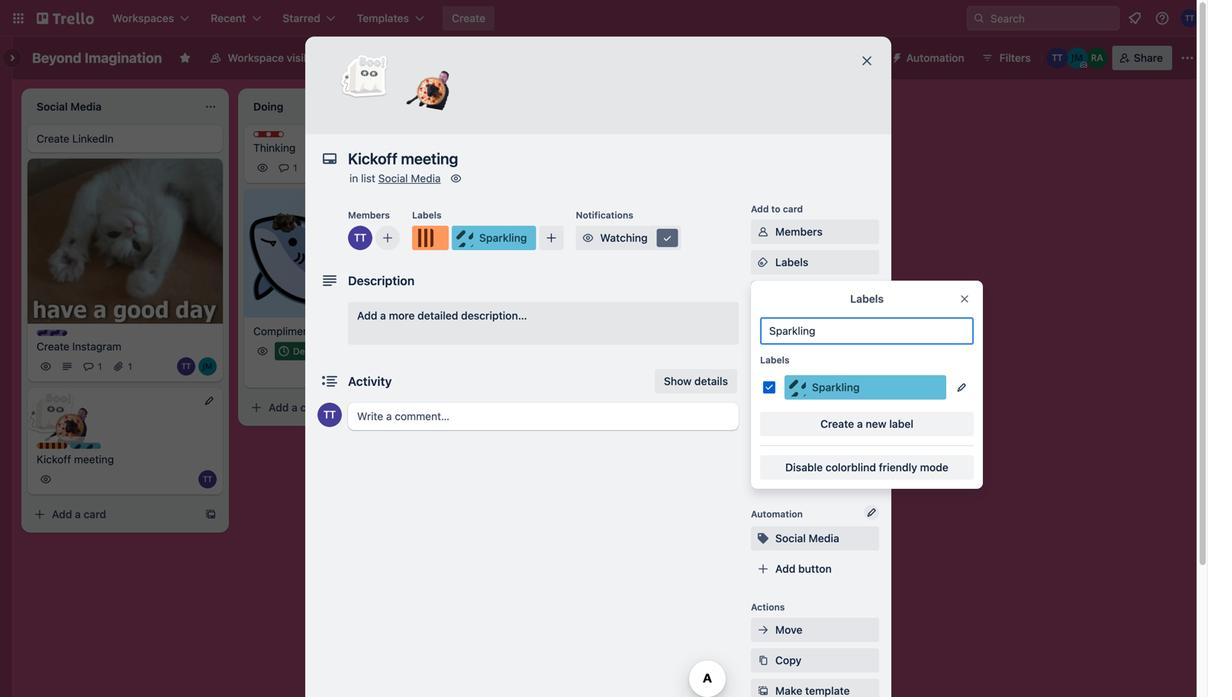 Task type: locate. For each thing, give the bounding box(es) containing it.
kickoff
[[37, 454, 71, 466]]

sm image inside move link
[[756, 623, 771, 638]]

1 vertical spatial ruby anderson (rubyanderson7) image
[[415, 364, 434, 382]]

sm image
[[885, 46, 906, 67], [448, 171, 464, 186], [580, 231, 596, 246], [756, 653, 771, 669], [756, 684, 771, 698]]

create inside button
[[821, 418, 854, 430]]

sm image right watching
[[660, 231, 675, 246]]

0 vertical spatial power-ups
[[817, 52, 873, 64]]

members
[[348, 210, 390, 221], [775, 226, 823, 238]]

copy link
[[751, 649, 879, 673]]

create for create linkedin
[[37, 132, 69, 145]]

terry turtle (terryturtle) image
[[348, 226, 372, 250], [177, 358, 195, 376], [198, 471, 217, 489]]

jeremy miller (jeremymiller198) image for terry turtle (terryturtle) icon below search "field"
[[1067, 47, 1088, 69]]

automation up social media
[[751, 509, 803, 520]]

attachment button
[[751, 342, 879, 366]]

color: sky, title: "sparkling" element
[[452, 226, 536, 250], [785, 376, 946, 400], [70, 443, 127, 455]]

social up add button on the right of the page
[[775, 532, 806, 545]]

1 horizontal spatial add a card button
[[244, 396, 415, 420]]

colorblind
[[826, 461, 876, 474]]

sm image inside watching 'button'
[[580, 231, 596, 246]]

1 horizontal spatial power-ups
[[817, 52, 873, 64]]

media inside button
[[809, 532, 839, 545]]

0 vertical spatial terry turtle (terryturtle) image
[[348, 226, 372, 250]]

sm image for labels
[[756, 255, 771, 270]]

sm image up the checklist image
[[756, 255, 771, 270]]

list
[[361, 172, 375, 185]]

labels up "cover"
[[760, 355, 790, 366]]

jeremy miller (jeremymiller198) image down search "field"
[[1067, 47, 1088, 69]]

social right 'list'
[[378, 172, 408, 185]]

color: purple, title: none image
[[37, 330, 67, 336]]

automation button
[[885, 46, 974, 70]]

add a card down the kickoff meeting
[[52, 508, 106, 521]]

None text field
[[340, 145, 844, 173]]

media
[[411, 172, 441, 185], [809, 532, 839, 545]]

0 vertical spatial color: sky, title: "sparkling" element
[[452, 226, 536, 250]]

sm image for automation
[[885, 46, 906, 67]]

color: sky, title: "sparkling" element right color: orange, title: none icon
[[70, 443, 127, 455]]

show details
[[664, 375, 728, 388]]

1 vertical spatial sparkling
[[812, 381, 860, 394]]

add a card button for create from template… image to the right
[[461, 295, 632, 320]]

0 vertical spatial members
[[348, 210, 390, 221]]

create from template… image
[[638, 301, 650, 313], [421, 402, 434, 414], [205, 509, 217, 521]]

workspace visible button
[[200, 46, 328, 70]]

media right 'list'
[[411, 172, 441, 185]]

social media link
[[378, 172, 441, 185]]

1 vertical spatial automation
[[751, 509, 803, 520]]

sm image for members
[[756, 224, 771, 240]]

notifications
[[576, 210, 633, 221]]

visible
[[287, 52, 319, 64]]

sm image left copy
[[756, 653, 771, 669]]

instagram
[[72, 341, 121, 353]]

add down custom
[[775, 470, 796, 482]]

0 vertical spatial sparkling
[[479, 232, 527, 244]]

ups
[[853, 52, 873, 64], [783, 448, 801, 459], [834, 470, 854, 482]]

dates
[[775, 317, 805, 330]]

add a card right detailed
[[485, 301, 540, 313]]

sm image down add to card
[[756, 224, 771, 240]]

1 horizontal spatial social
[[775, 532, 806, 545]]

Search labels… text field
[[760, 318, 974, 345]]

0 horizontal spatial jeremy miller (jeremymiller198) image
[[394, 364, 412, 382]]

sm image right power-ups button on the top right of page
[[885, 46, 906, 67]]

1 horizontal spatial jeremy miller (jeremymiller198) image
[[1067, 47, 1088, 69]]

0 horizontal spatial power-ups
[[751, 448, 801, 459]]

1 horizontal spatial terry turtle (terryturtle) image
[[198, 471, 217, 489]]

a down the kickoff meeting
[[75, 508, 81, 521]]

star or unstar board image
[[179, 52, 191, 64]]

labels down members link
[[775, 256, 809, 269]]

automation left filters button
[[906, 52, 965, 64]]

card
[[783, 204, 803, 214], [517, 301, 540, 313], [300, 401, 323, 414], [84, 508, 106, 521]]

1 vertical spatial terry turtle (terryturtle) image
[[177, 358, 195, 376]]

2 vertical spatial sparkling
[[85, 444, 127, 455]]

2 horizontal spatial terry turtle (terryturtle) image
[[348, 226, 372, 250]]

0 vertical spatial create from template… image
[[638, 301, 650, 313]]

show menu image
[[1180, 50, 1195, 66]]

2 horizontal spatial 1
[[293, 163, 297, 173]]

power- inside button
[[817, 52, 853, 64]]

terry turtle (terryturtle) image down "31" on the left
[[318, 403, 342, 427]]

open information menu image
[[1155, 11, 1170, 26]]

sm image down notifications
[[580, 231, 596, 246]]

1 vertical spatial jeremy miller (jeremymiller198) image
[[394, 364, 412, 382]]

sm image down copy "link"
[[756, 684, 771, 698]]

0 vertical spatial power-
[[817, 52, 853, 64]]

2 horizontal spatial add a card button
[[461, 295, 632, 320]]

1 horizontal spatial ruby anderson (rubyanderson7) image
[[1087, 47, 1108, 69]]

1 vertical spatial color: sky, title: "sparkling" element
[[785, 376, 946, 400]]

sm image left social media
[[756, 531, 771, 547]]

watching
[[600, 232, 648, 244]]

automation
[[906, 52, 965, 64], [751, 509, 803, 520]]

jeremy miller (jeremymiller198) image right activity
[[394, 364, 412, 382]]

color: sky, title: "sparkling" element right color: orange, title: none image
[[452, 226, 536, 250]]

1 vertical spatial add a card button
[[244, 396, 415, 420]]

0 horizontal spatial add a card button
[[27, 503, 198, 527]]

1 vertical spatial create from template… image
[[421, 402, 434, 414]]

add
[[751, 204, 769, 214], [485, 301, 506, 313], [357, 310, 377, 322], [269, 401, 289, 414], [775, 470, 796, 482], [52, 508, 72, 521], [775, 563, 796, 576]]

0 horizontal spatial social
[[378, 172, 408, 185]]

1
[[293, 163, 297, 173], [98, 362, 102, 372], [128, 362, 132, 372]]

create
[[452, 12, 486, 24], [37, 132, 69, 145], [37, 341, 69, 353], [821, 418, 854, 430]]

social inside button
[[775, 532, 806, 545]]

0 vertical spatial jeremy miller (jeremymiller198) image
[[1067, 47, 1088, 69]]

create button
[[443, 6, 495, 31]]

0 vertical spatial media
[[411, 172, 441, 185]]

sm image inside watching 'button'
[[660, 231, 675, 246]]

add button
[[775, 563, 832, 576]]

jeremy miller (jeremymiller198) image
[[1067, 47, 1088, 69], [394, 364, 412, 382]]

1 vertical spatial members
[[775, 226, 823, 238]]

add a card
[[485, 301, 540, 313], [269, 401, 323, 414], [52, 508, 106, 521]]

add left button
[[775, 563, 796, 576]]

labels up 'search labels…' text field
[[850, 293, 884, 305]]

button
[[798, 563, 832, 576]]

2 vertical spatial create from template… image
[[205, 509, 217, 521]]

1 vertical spatial media
[[809, 532, 839, 545]]

add up chef
[[357, 310, 377, 322]]

create instagram link
[[37, 339, 214, 355]]

0 vertical spatial ups
[[853, 52, 873, 64]]

attachment
[[775, 348, 834, 360]]

ruby anderson (rubyanderson7) image
[[1087, 47, 1108, 69], [415, 364, 434, 382]]

0 horizontal spatial sparkling
[[85, 444, 127, 455]]

friendly
[[879, 461, 917, 474]]

labels up color: orange, title: none image
[[412, 210, 442, 221]]

more
[[389, 310, 415, 322]]

1 down create instagram link
[[128, 362, 132, 372]]

2 vertical spatial color: sky, title: "sparkling" element
[[70, 443, 127, 455]]

sparkling right kickoff
[[85, 444, 127, 455]]

sm image for move
[[756, 623, 771, 638]]

2 horizontal spatial color: sky, title: "sparkling" element
[[785, 376, 946, 400]]

sparkling up fields
[[812, 381, 860, 394]]

sm image down "actions" in the bottom right of the page
[[756, 623, 771, 638]]

members up add members to card icon
[[348, 210, 390, 221]]

sm image left "cover"
[[756, 377, 771, 392]]

1 down "instagram"
[[98, 362, 102, 372]]

fields
[[817, 409, 847, 421]]

add a card down dec 31 checkbox
[[269, 401, 323, 414]]

sparkling right color: orange, title: none image
[[479, 232, 527, 244]]

labels
[[412, 210, 442, 221], [775, 256, 809, 269], [850, 293, 884, 305], [760, 355, 790, 366]]

terry turtle (terryturtle) image right open information menu image
[[1181, 9, 1199, 27]]

add left the to
[[751, 204, 769, 214]]

power-ups
[[817, 52, 873, 64], [751, 448, 801, 459]]

0 vertical spatial automation
[[906, 52, 965, 64]]

sm image inside members link
[[756, 224, 771, 240]]

move
[[775, 624, 803, 637]]

board
[[357, 52, 387, 64]]

0 horizontal spatial add a card
[[52, 508, 106, 521]]

label
[[889, 418, 914, 430]]

in list social media
[[350, 172, 441, 185]]

color: sky, title: "sparkling" element up create a new label
[[785, 376, 946, 400]]

thinking
[[253, 142, 296, 154]]

media up button
[[809, 532, 839, 545]]

thinking link
[[253, 140, 430, 156]]

1 horizontal spatial members
[[775, 226, 823, 238]]

1 horizontal spatial color: sky, title: "sparkling" element
[[452, 226, 536, 250]]

ruby anderson (rubyanderson7) image left share "button"
[[1087, 47, 1108, 69]]

terry turtle (terryturtle) image
[[1181, 9, 1199, 27], [1047, 47, 1068, 69], [372, 364, 391, 382], [318, 403, 342, 427]]

add power-ups link
[[751, 464, 879, 489]]

1 vertical spatial ups
[[783, 448, 801, 459]]

create for create instagram
[[37, 341, 69, 353]]

add a card button for the middle create from template… image
[[244, 396, 415, 420]]

2 horizontal spatial add a card
[[485, 301, 540, 313]]

filters
[[1000, 52, 1031, 64]]

pete ghost image
[[340, 52, 389, 101]]

beyond
[[32, 50, 81, 66]]

sm image inside automation button
[[885, 46, 906, 67]]

1 vertical spatial social
[[775, 532, 806, 545]]

2 horizontal spatial sparkling
[[812, 381, 860, 394]]

ruby anderson (rubyanderson7) image right activity
[[415, 364, 434, 382]]

1 horizontal spatial add a card
[[269, 401, 323, 414]]

filters button
[[977, 46, 1036, 70]]

kickoff meeting link
[[37, 452, 214, 468]]

sm image inside labels link
[[756, 255, 771, 270]]

terry turtle (terryturtle) image inside primary element
[[1181, 9, 1199, 27]]

add a card button
[[461, 295, 632, 320], [244, 396, 415, 420], [27, 503, 198, 527]]

1 vertical spatial add a card
[[269, 401, 323, 414]]

sm image
[[756, 224, 771, 240], [660, 231, 675, 246], [756, 255, 771, 270], [756, 377, 771, 392], [756, 531, 771, 547], [756, 623, 771, 638]]

Search field
[[967, 6, 1120, 31]]

add right detailed
[[485, 301, 506, 313]]

1 horizontal spatial sparkling
[[479, 232, 527, 244]]

1 vertical spatial power-
[[751, 448, 783, 459]]

create for create
[[452, 12, 486, 24]]

add power-ups
[[775, 470, 854, 482]]

2 vertical spatial power-
[[798, 470, 834, 482]]

members down add to card
[[775, 226, 823, 238]]

2 vertical spatial add a card button
[[27, 503, 198, 527]]

a left new
[[857, 418, 863, 430]]

create linkedin link
[[37, 131, 214, 147]]

sm image inside copy "link"
[[756, 653, 771, 669]]

1 horizontal spatial create from template… image
[[421, 402, 434, 414]]

create inside button
[[452, 12, 486, 24]]

0 vertical spatial add a card button
[[461, 295, 632, 320]]

0 horizontal spatial 1
[[98, 362, 102, 372]]

power-ups button
[[786, 46, 882, 70]]

sm image inside "cover" link
[[756, 377, 771, 392]]

custom
[[775, 409, 815, 421]]

power-
[[817, 52, 853, 64], [751, 448, 783, 459], [798, 470, 834, 482]]

0 horizontal spatial media
[[411, 172, 441, 185]]

1 down thoughts thinking on the left top of page
[[293, 163, 297, 173]]

search image
[[973, 12, 985, 24]]

1 horizontal spatial automation
[[906, 52, 965, 64]]

create instagram
[[37, 341, 121, 353]]

1 horizontal spatial media
[[809, 532, 839, 545]]

jeremy miller (jeremymiller198) image
[[198, 358, 217, 376]]

a inside button
[[857, 418, 863, 430]]



Task type: vqa. For each thing, say whether or not it's contained in the screenshot.
rightmost Save button
no



Task type: describe. For each thing, give the bounding box(es) containing it.
Board name text field
[[24, 46, 170, 70]]

1 horizontal spatial 1
[[128, 362, 132, 372]]

create a new label
[[821, 418, 914, 430]]

copy
[[775, 655, 802, 667]]

0 horizontal spatial terry turtle (terryturtle) image
[[177, 358, 195, 376]]

move link
[[751, 618, 879, 643]]

watching button
[[576, 226, 681, 250]]

a left more
[[380, 310, 386, 322]]

2 vertical spatial terry turtle (terryturtle) image
[[198, 471, 217, 489]]

imagination
[[85, 50, 162, 66]]

add inside button
[[775, 563, 796, 576]]

workspace visible
[[228, 52, 319, 64]]

description
[[348, 274, 415, 288]]

show
[[664, 375, 692, 388]]

disable colorblind friendly mode button
[[760, 456, 974, 480]]

members link
[[751, 220, 879, 244]]

sparkling for the middle color: sky, title: "sparkling" element
[[812, 381, 860, 394]]

31
[[313, 346, 323, 357]]

in
[[350, 172, 358, 185]]

chef
[[335, 325, 358, 338]]

0 vertical spatial social
[[378, 172, 408, 185]]

compliment the chef link
[[253, 324, 430, 339]]

add a card button for the left create from template… image
[[27, 503, 198, 527]]

sparkling for the top color: sky, title: "sparkling" element
[[479, 232, 527, 244]]

card for create from template… image to the right
[[517, 301, 540, 313]]

terry turtle (terryturtle) image down search "field"
[[1047, 47, 1068, 69]]

add button button
[[751, 557, 879, 582]]

a down dec 31 checkbox
[[292, 401, 298, 414]]

sm image inside social media button
[[756, 531, 771, 547]]

cover link
[[751, 372, 879, 397]]

to
[[771, 204, 781, 214]]

beyond imagination
[[32, 50, 162, 66]]

description…
[[461, 310, 527, 322]]

social media button
[[751, 527, 879, 551]]

close popover image
[[959, 293, 971, 305]]

thoughts
[[269, 132, 311, 143]]

jeremy miller (jeremymiller198) image for terry turtle (terryturtle) icon below compliment the chef link
[[394, 364, 412, 382]]

workspace
[[228, 52, 284, 64]]

mode
[[920, 461, 949, 474]]

new
[[866, 418, 887, 430]]

thoughts thinking
[[253, 132, 311, 154]]

meeting
[[74, 454, 114, 466]]

sparkling for color: sky, title: "sparkling" element to the left
[[85, 444, 127, 455]]

Write a comment text field
[[348, 403, 739, 430]]

dates button
[[751, 311, 879, 336]]

checklist image
[[756, 285, 771, 301]]

create for create a new label
[[821, 418, 854, 430]]

share
[[1134, 52, 1163, 64]]

back to home image
[[37, 6, 94, 31]]

0 horizontal spatial color: sky, title: "sparkling" element
[[70, 443, 127, 455]]

sm image for watching
[[580, 231, 596, 246]]

share button
[[1113, 46, 1172, 70]]

color: orange, title: none image
[[37, 443, 67, 449]]

add members to card image
[[382, 231, 394, 246]]

0 notifications image
[[1126, 9, 1144, 27]]

linkedin
[[72, 132, 114, 145]]

ups inside button
[[853, 52, 873, 64]]

add a more detailed description…
[[357, 310, 527, 322]]

compliment the chef
[[253, 325, 358, 338]]

show details link
[[655, 369, 737, 394]]

add down dec 31 checkbox
[[269, 401, 289, 414]]

2 vertical spatial add a card
[[52, 508, 106, 521]]

edit card image
[[203, 395, 215, 407]]

automation inside button
[[906, 52, 965, 64]]

activity
[[348, 374, 392, 389]]

0 horizontal spatial members
[[348, 210, 390, 221]]

details
[[694, 375, 728, 388]]

cover
[[775, 378, 805, 391]]

labels link
[[751, 250, 879, 275]]

0 horizontal spatial create from template… image
[[205, 509, 217, 521]]

terry turtle (terryturtle) image down compliment the chef link
[[372, 364, 391, 382]]

detailed
[[418, 310, 458, 322]]

power-ups inside button
[[817, 52, 873, 64]]

a right detailed
[[508, 301, 514, 313]]

color: orange, title: none image
[[412, 226, 449, 250]]

the
[[316, 325, 332, 338]]

actions
[[751, 602, 785, 613]]

add to card
[[751, 204, 803, 214]]

dec 31
[[293, 346, 323, 357]]

0 horizontal spatial ruby anderson (rubyanderson7) image
[[415, 364, 434, 382]]

create a new label button
[[760, 412, 974, 437]]

add down kickoff
[[52, 508, 72, 521]]

2 vertical spatial ups
[[834, 470, 854, 482]]

0 vertical spatial add a card
[[485, 301, 540, 313]]

dec
[[293, 346, 310, 357]]

compliment
[[253, 325, 313, 338]]

custom fields
[[775, 409, 847, 421]]

card for the left create from template… image
[[84, 508, 106, 521]]

board link
[[331, 46, 396, 70]]

1 vertical spatial power-ups
[[751, 448, 801, 459]]

sm image right social media link
[[448, 171, 464, 186]]

0 vertical spatial ruby anderson (rubyanderson7) image
[[1087, 47, 1108, 69]]

custom fields button
[[751, 408, 879, 423]]

social media
[[775, 532, 839, 545]]

color: bold red, title: "thoughts" element
[[253, 131, 311, 143]]

0 horizontal spatial automation
[[751, 509, 803, 520]]

2 horizontal spatial create from template… image
[[638, 301, 650, 313]]

create linkedin
[[37, 132, 114, 145]]

kickoff meeting
[[37, 454, 114, 466]]

add a more detailed description… link
[[348, 302, 739, 345]]

disable colorblind friendly mode
[[786, 461, 949, 474]]

Dec 31 checkbox
[[275, 342, 327, 361]]

sm image for cover
[[756, 377, 771, 392]]

disable
[[786, 461, 823, 474]]

card for the middle create from template… image
[[300, 401, 323, 414]]

primary element
[[0, 0, 1208, 37]]

sm image for copy
[[756, 653, 771, 669]]



